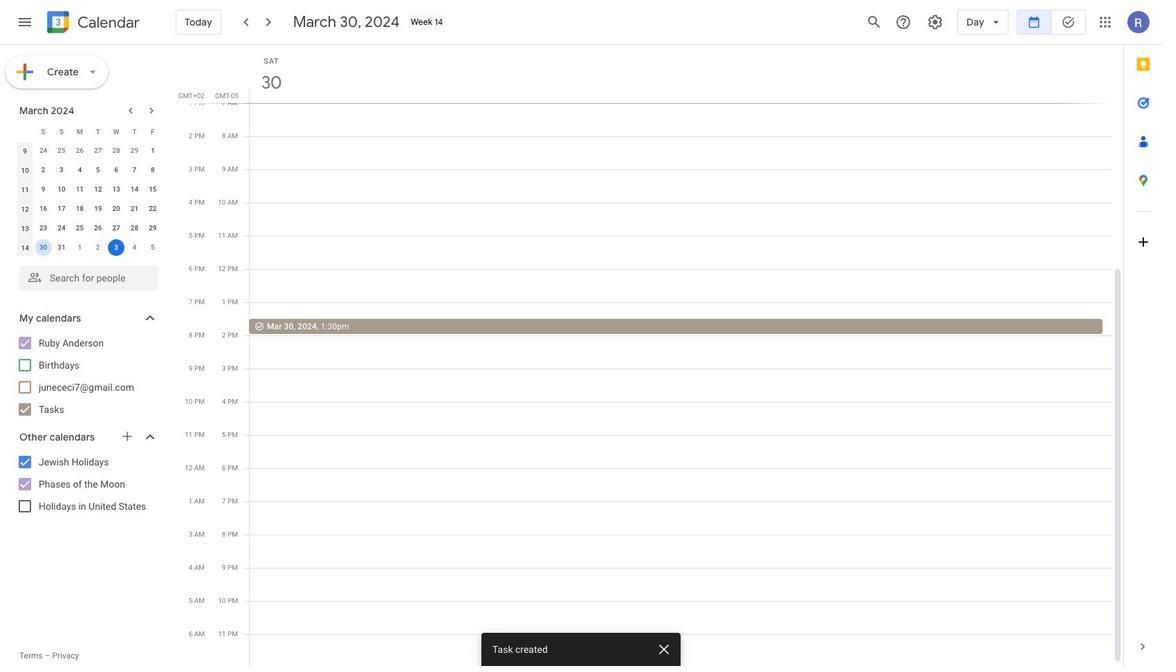 Task type: locate. For each thing, give the bounding box(es) containing it.
saturday, march 30 element
[[255, 67, 287, 99]]

0 vertical spatial column header
[[249, 45, 1113, 103]]

row down 5 element
[[16, 180, 162, 199]]

heading inside calendar element
[[75, 14, 140, 31]]

1 vertical spatial column header
[[16, 122, 34, 141]]

heading
[[75, 14, 140, 31]]

row group
[[16, 141, 162, 257]]

cell right april 2 element
[[107, 238, 125, 257]]

tab list
[[1125, 45, 1163, 628]]

21 element
[[126, 201, 143, 217]]

19 element
[[90, 201, 106, 217]]

column header
[[249, 45, 1113, 103], [16, 122, 34, 141]]

None search field
[[0, 260, 172, 291]]

0 horizontal spatial cell
[[34, 238, 52, 257]]

february 28 element
[[108, 143, 125, 159]]

row up 25 element
[[16, 199, 162, 219]]

10 element
[[53, 181, 70, 198]]

april 2 element
[[90, 239, 106, 256]]

march 2024 grid
[[13, 122, 162, 257]]

row down february 27 element
[[16, 161, 162, 180]]

Search for people text field
[[28, 266, 149, 291]]

row down the "26" element
[[16, 238, 162, 257]]

cell
[[34, 238, 52, 257], [107, 238, 125, 257]]

row up february 26 element
[[16, 122, 162, 141]]

april 4 element
[[126, 239, 143, 256]]

my calendars list
[[3, 332, 172, 421]]

1 cell from the left
[[34, 238, 52, 257]]

april 1 element
[[71, 239, 88, 256]]

february 29 element
[[126, 143, 143, 159]]

16 element
[[35, 201, 52, 217]]

3 element
[[53, 162, 70, 179]]

row group inside march 2024 'grid'
[[16, 141, 162, 257]]

24 element
[[53, 220, 70, 237]]

5 row from the top
[[16, 199, 162, 219]]

1 row from the top
[[16, 122, 162, 141]]

row up 5 element
[[16, 141, 162, 161]]

7 element
[[126, 162, 143, 179]]

1 element
[[145, 143, 161, 159]]

0 horizontal spatial column header
[[16, 122, 34, 141]]

28 element
[[126, 220, 143, 237]]

31 element
[[53, 239, 70, 256]]

main drawer image
[[17, 14, 33, 30]]

13 element
[[108, 181, 125, 198]]

2 row from the top
[[16, 141, 162, 161]]

row
[[16, 122, 162, 141], [16, 141, 162, 161], [16, 161, 162, 180], [16, 180, 162, 199], [16, 199, 162, 219], [16, 219, 162, 238], [16, 238, 162, 257]]

7 row from the top
[[16, 238, 162, 257]]

february 24 element
[[35, 143, 52, 159]]

row up april 2 element
[[16, 219, 162, 238]]

29 element
[[145, 220, 161, 237]]

april 5 element
[[145, 239, 161, 256]]

1 horizontal spatial column header
[[249, 45, 1113, 103]]

18 element
[[71, 201, 88, 217]]

1 horizontal spatial cell
[[107, 238, 125, 257]]

3 row from the top
[[16, 161, 162, 180]]

cell left 31 element
[[34, 238, 52, 257]]

grid
[[177, 45, 1124, 666]]



Task type: describe. For each thing, give the bounding box(es) containing it.
april 3, today element
[[108, 239, 125, 256]]

2 element
[[35, 162, 52, 179]]

4 element
[[71, 162, 88, 179]]

15 element
[[145, 181, 161, 198]]

6 row from the top
[[16, 219, 162, 238]]

9 element
[[35, 181, 52, 198]]

settings menu image
[[928, 14, 944, 30]]

27 element
[[108, 220, 125, 237]]

february 27 element
[[90, 143, 106, 159]]

february 26 element
[[71, 143, 88, 159]]

add other calendars image
[[120, 430, 134, 444]]

2 cell from the left
[[107, 238, 125, 257]]

february 25 element
[[53, 143, 70, 159]]

26 element
[[90, 220, 106, 237]]

25 element
[[71, 220, 88, 237]]

17 element
[[53, 201, 70, 217]]

5 element
[[90, 162, 106, 179]]

12 element
[[90, 181, 106, 198]]

other calendars list
[[3, 451, 172, 518]]

column header inside march 2024 'grid'
[[16, 122, 34, 141]]

6 element
[[108, 162, 125, 179]]

30 element
[[35, 239, 52, 256]]

22 element
[[145, 201, 161, 217]]

calendar element
[[44, 8, 140, 39]]

20 element
[[108, 201, 125, 217]]

23 element
[[35, 220, 52, 237]]

11 element
[[71, 181, 88, 198]]

4 row from the top
[[16, 180, 162, 199]]

8 element
[[145, 162, 161, 179]]

14 element
[[126, 181, 143, 198]]



Task type: vqa. For each thing, say whether or not it's contained in the screenshot.
April 2 element
yes



